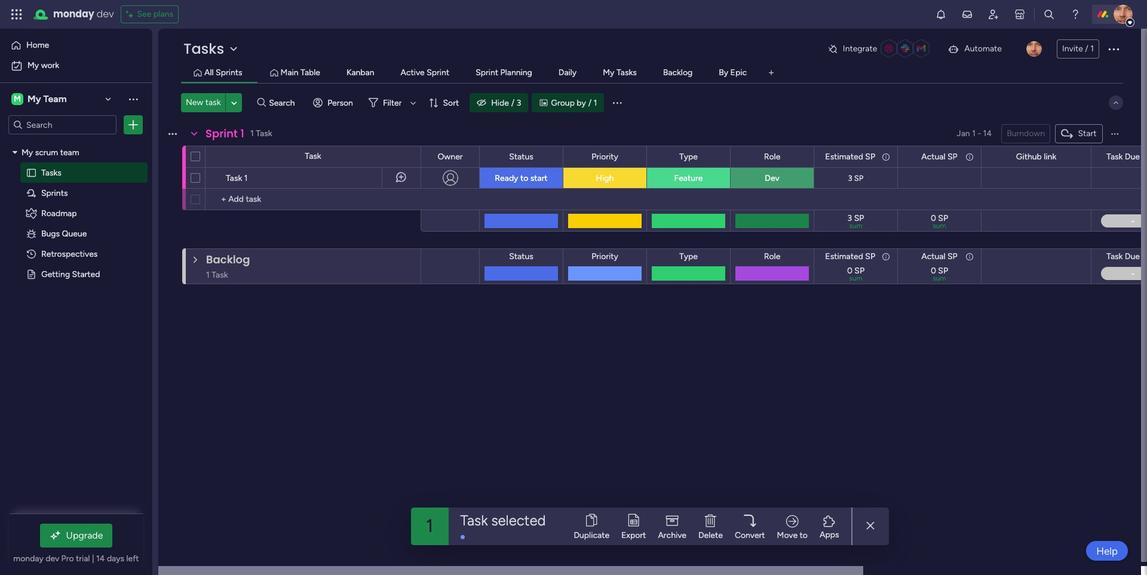 Task type: locate. For each thing, give the bounding box(es) containing it.
task
[[305, 151, 321, 161], [1107, 152, 1124, 162], [226, 173, 242, 184], [1107, 252, 1124, 262], [461, 512, 488, 529]]

0 vertical spatial dev
[[97, 7, 114, 21]]

arrow down image
[[406, 96, 421, 110]]

all
[[204, 68, 214, 78]]

2 priority field from the top
[[589, 251, 622, 264]]

0 vertical spatial priority field
[[589, 150, 622, 164]]

column information image for estimated sp
[[882, 252, 891, 262]]

1 vertical spatial monday
[[13, 554, 44, 564]]

plans
[[154, 9, 173, 19]]

Owner field
[[435, 150, 466, 164]]

1 vertical spatial 14
[[96, 554, 105, 564]]

2 task due d field from the top
[[1104, 251, 1148, 264]]

1 vertical spatial role
[[764, 252, 781, 262]]

estimated up 3 sp
[[826, 152, 864, 162]]

monday left pro
[[13, 554, 44, 564]]

by epic button
[[716, 66, 750, 80]]

1 estimated sp from the top
[[826, 152, 876, 162]]

1 vertical spatial priority field
[[589, 251, 622, 264]]

1 status from the top
[[510, 152, 534, 162]]

2 role from the top
[[764, 252, 781, 262]]

1 horizontal spatial sprint
[[427, 68, 450, 78]]

public board image left getting
[[26, 268, 37, 280]]

high
[[596, 173, 614, 183]]

my for my tasks
[[603, 68, 615, 78]]

0 horizontal spatial monday
[[13, 554, 44, 564]]

0 vertical spatial d
[[1143, 152, 1148, 162]]

list box
[[0, 140, 152, 446]]

my scrum team
[[22, 147, 79, 157]]

0 horizontal spatial dev
[[46, 554, 59, 564]]

active sprint button
[[398, 66, 453, 80]]

1 d from the top
[[1143, 152, 1148, 162]]

filter button
[[364, 93, 421, 112]]

1 vertical spatial priority
[[592, 252, 619, 262]]

backlog
[[663, 68, 693, 78], [206, 252, 250, 267]]

delete
[[699, 531, 723, 541]]

my right workspace icon
[[28, 93, 41, 105]]

Priority field
[[589, 150, 622, 164], [589, 251, 622, 264]]

actual sp
[[922, 152, 958, 162], [922, 252, 958, 262]]

/ right invite
[[1086, 44, 1089, 54]]

1 vertical spatial 3
[[849, 174, 853, 183]]

1 vertical spatial due
[[1126, 252, 1141, 262]]

estimated sp
[[826, 152, 876, 162], [826, 252, 876, 262]]

dev left see
[[97, 7, 114, 21]]

task selected
[[461, 512, 546, 529]]

dev left pro
[[46, 554, 59, 564]]

1 vertical spatial role field
[[762, 251, 784, 264]]

pro
[[61, 554, 74, 564]]

my tasks
[[603, 68, 637, 78]]

my right caret down image
[[22, 147, 33, 157]]

role for 1st role "field" from the top of the page
[[764, 152, 781, 162]]

planning
[[501, 68, 533, 78]]

to left the start
[[521, 173, 529, 183]]

0 vertical spatial estimated sp field
[[823, 150, 879, 164]]

ready
[[495, 173, 519, 183]]

option
[[0, 141, 152, 144]]

priority
[[592, 152, 619, 162], [592, 252, 619, 262]]

estimated for 1st estimated sp 'field' from the top
[[826, 152, 864, 162]]

sprint planning button
[[473, 66, 536, 80]]

public board image down scrum
[[26, 167, 37, 178]]

0 vertical spatial type field
[[677, 150, 701, 164]]

0 horizontal spatial to
[[521, 173, 529, 183]]

tasks down my scrum team at top
[[41, 167, 61, 178]]

Search field
[[266, 94, 302, 111]]

2 estimated sp from the top
[[826, 252, 876, 262]]

upgrade button
[[40, 524, 113, 548]]

14 right |
[[96, 554, 105, 564]]

my
[[28, 60, 39, 71], [603, 68, 615, 78], [28, 93, 41, 105], [22, 147, 33, 157]]

1 actual from the top
[[922, 152, 946, 162]]

monday up home link
[[53, 7, 94, 21]]

angle down image
[[231, 98, 237, 107]]

0 vertical spatial actual sp field
[[919, 150, 961, 164]]

my inside workspace selection element
[[28, 93, 41, 105]]

tasks up menu icon
[[617, 68, 637, 78]]

1 vertical spatial status
[[510, 252, 534, 262]]

Estimated SP field
[[823, 150, 879, 164], [823, 251, 879, 264]]

1 horizontal spatial /
[[589, 98, 592, 108]]

2 estimated from the top
[[826, 252, 864, 262]]

2 type field from the top
[[677, 251, 701, 264]]

1 horizontal spatial sprints
[[216, 68, 242, 78]]

0 vertical spatial role field
[[762, 150, 784, 164]]

estimated sp up 3 sp
[[826, 152, 876, 162]]

2 status from the top
[[510, 252, 534, 262]]

1 horizontal spatial backlog
[[663, 68, 693, 78]]

daily button
[[556, 66, 580, 80]]

tab list
[[181, 63, 1124, 83]]

1 horizontal spatial to
[[800, 531, 808, 541]]

sort
[[443, 98, 459, 108]]

sprint for sprint 1
[[206, 126, 238, 141]]

0 vertical spatial status
[[510, 152, 534, 162]]

1 task due d from the top
[[1107, 152, 1148, 162]]

14 right -
[[984, 129, 993, 139]]

task due d
[[1107, 152, 1148, 162], [1107, 252, 1148, 262]]

backlog for backlog button
[[663, 68, 693, 78]]

public board image for getting started
[[26, 268, 37, 280]]

hide / 3
[[492, 98, 522, 108]]

1 role from the top
[[764, 152, 781, 162]]

2 horizontal spatial /
[[1086, 44, 1089, 54]]

Actual SP field
[[919, 150, 961, 164], [919, 251, 961, 264]]

0 vertical spatial task due d
[[1107, 152, 1148, 162]]

main
[[281, 68, 299, 78]]

0 vertical spatial estimated sp
[[826, 152, 876, 162]]

column information image
[[882, 152, 891, 162], [882, 252, 891, 262], [966, 252, 975, 262]]

1 due from the top
[[1126, 152, 1141, 162]]

1 vertical spatial d
[[1143, 252, 1148, 262]]

1 inside field
[[241, 126, 244, 141]]

2 vertical spatial 3
[[848, 213, 853, 224]]

/ for 1
[[1086, 44, 1089, 54]]

Status field
[[507, 150, 537, 164], [507, 251, 537, 264]]

0 sp sum
[[931, 213, 949, 230], [848, 266, 865, 283], [931, 266, 949, 283]]

0 vertical spatial tasks
[[184, 39, 224, 59]]

0 vertical spatial actual sp
[[922, 152, 958, 162]]

2 horizontal spatial tasks
[[617, 68, 637, 78]]

0 vertical spatial priority
[[592, 152, 619, 162]]

my up menu icon
[[603, 68, 615, 78]]

invite members image
[[988, 8, 1000, 20]]

Type field
[[677, 150, 701, 164], [677, 251, 701, 264]]

estimated sp down the 3 sp sum
[[826, 252, 876, 262]]

owner
[[438, 152, 463, 162]]

monday marketplace image
[[1015, 8, 1027, 20]]

started
[[72, 269, 100, 279]]

3 down 3 sp
[[848, 213, 853, 224]]

1 vertical spatial type field
[[677, 251, 701, 264]]

select product image
[[11, 8, 23, 20]]

by
[[719, 68, 729, 78]]

1 vertical spatial actual sp field
[[919, 251, 961, 264]]

1 vertical spatial type
[[680, 252, 698, 262]]

0 vertical spatial due
[[1126, 152, 1141, 162]]

2 public board image from the top
[[26, 268, 37, 280]]

1 vertical spatial tasks
[[617, 68, 637, 78]]

sprint down task
[[206, 126, 238, 141]]

sprint
[[427, 68, 450, 78], [476, 68, 499, 78], [206, 126, 238, 141]]

3
[[517, 98, 522, 108], [849, 174, 853, 183], [848, 213, 853, 224]]

1 horizontal spatial monday
[[53, 7, 94, 21]]

2 vertical spatial tasks
[[41, 167, 61, 178]]

sprints right all
[[216, 68, 242, 78]]

notifications image
[[936, 8, 948, 20]]

1 horizontal spatial dev
[[97, 7, 114, 21]]

1 estimated from the top
[[826, 152, 864, 162]]

0
[[931, 213, 937, 224], [848, 266, 853, 276], [931, 266, 937, 276]]

1 horizontal spatial tasks
[[184, 39, 224, 59]]

to right move
[[800, 531, 808, 541]]

my inside my tasks button
[[603, 68, 615, 78]]

0 vertical spatial monday
[[53, 7, 94, 21]]

2 role field from the top
[[762, 251, 784, 264]]

3 sp sum
[[848, 213, 865, 230]]

convert
[[735, 531, 766, 541]]

dev
[[765, 173, 780, 183]]

move
[[778, 531, 798, 541]]

2 task due d from the top
[[1107, 252, 1148, 262]]

duplicate
[[574, 531, 610, 541]]

0 vertical spatial status field
[[507, 150, 537, 164]]

sprint left planning
[[476, 68, 499, 78]]

link
[[1045, 152, 1057, 162]]

1 horizontal spatial 14
[[984, 129, 993, 139]]

0 vertical spatial to
[[521, 173, 529, 183]]

retrospectives
[[41, 249, 98, 259]]

sum
[[850, 222, 863, 230], [933, 222, 947, 230], [850, 274, 863, 283], [933, 274, 947, 283]]

Role field
[[762, 150, 784, 164], [762, 251, 784, 264]]

dev
[[97, 7, 114, 21], [46, 554, 59, 564]]

0 for actual sp
[[931, 266, 937, 276]]

github
[[1017, 152, 1043, 162]]

/ inside button
[[1086, 44, 1089, 54]]

sprint inside field
[[206, 126, 238, 141]]

2 horizontal spatial sprint
[[476, 68, 499, 78]]

sum inside the 3 sp sum
[[850, 222, 863, 230]]

14 inside button
[[984, 129, 993, 139]]

actual
[[922, 152, 946, 162], [922, 252, 946, 262]]

0 sp sum for actual sp
[[931, 266, 949, 283]]

my inside my work option
[[28, 60, 39, 71]]

kanban button
[[344, 66, 378, 80]]

0 vertical spatial type
[[680, 152, 698, 162]]

tasks
[[184, 39, 224, 59], [617, 68, 637, 78], [41, 167, 61, 178]]

1 type field from the top
[[677, 150, 701, 164]]

estimated
[[826, 152, 864, 162], [826, 252, 864, 262]]

ready to start
[[495, 173, 548, 183]]

group by / 1
[[551, 98, 598, 108]]

3 right "hide"
[[517, 98, 522, 108]]

1 vertical spatial estimated
[[826, 252, 864, 262]]

0 horizontal spatial tasks
[[41, 167, 61, 178]]

1 vertical spatial task due d field
[[1104, 251, 1148, 264]]

1 vertical spatial estimated sp field
[[823, 251, 879, 264]]

1 vertical spatial estimated sp
[[826, 252, 876, 262]]

1 task due d field from the top
[[1104, 150, 1148, 164]]

1 vertical spatial status field
[[507, 251, 537, 264]]

1 vertical spatial task due d
[[1107, 252, 1148, 262]]

sprint right active
[[427, 68, 450, 78]]

1 vertical spatial dev
[[46, 554, 59, 564]]

backlog inside "field"
[[206, 252, 250, 267]]

tasks up all
[[184, 39, 224, 59]]

3 inside the 3 sp sum
[[848, 213, 853, 224]]

estimated for 2nd estimated sp 'field'
[[826, 252, 864, 262]]

backlog inside button
[[663, 68, 693, 78]]

0 vertical spatial estimated
[[826, 152, 864, 162]]

0 horizontal spatial sprints
[[41, 188, 68, 198]]

2 actual from the top
[[922, 252, 946, 262]]

0 vertical spatial public board image
[[26, 167, 37, 178]]

james peterson image
[[1027, 41, 1043, 57]]

1
[[1091, 44, 1095, 54], [594, 98, 598, 108], [241, 126, 244, 141], [973, 129, 976, 139], [244, 173, 248, 184], [426, 516, 434, 537]]

options image
[[1107, 42, 1122, 56]]

0 horizontal spatial backlog
[[206, 252, 250, 267]]

sprints up roadmap
[[41, 188, 68, 198]]

1 vertical spatial actual sp
[[922, 252, 958, 262]]

/ right by
[[589, 98, 592, 108]]

1 vertical spatial to
[[800, 531, 808, 541]]

0 vertical spatial role
[[764, 152, 781, 162]]

my left work
[[28, 60, 39, 71]]

/
[[1086, 44, 1089, 54], [512, 98, 515, 108], [589, 98, 592, 108]]

1 vertical spatial backlog
[[206, 252, 250, 267]]

home link
[[7, 36, 145, 55]]

archive
[[658, 531, 687, 541]]

search everything image
[[1044, 8, 1056, 20]]

1 public board image from the top
[[26, 167, 37, 178]]

to for move
[[800, 531, 808, 541]]

0 vertical spatial actual
[[922, 152, 946, 162]]

workspace selection element
[[11, 92, 68, 106]]

estimated sp field down the 3 sp sum
[[823, 251, 879, 264]]

sort button
[[424, 93, 466, 112]]

0 horizontal spatial /
[[512, 98, 515, 108]]

3 up the 3 sp sum
[[849, 174, 853, 183]]

due
[[1126, 152, 1141, 162], [1126, 252, 1141, 262]]

Task Due D field
[[1104, 150, 1148, 164], [1104, 251, 1148, 264]]

0 vertical spatial task due d field
[[1104, 150, 1148, 164]]

tab
[[762, 63, 781, 83]]

getting
[[41, 269, 70, 279]]

/ right "hide"
[[512, 98, 515, 108]]

0 horizontal spatial sprint
[[206, 126, 238, 141]]

sprints
[[216, 68, 242, 78], [41, 188, 68, 198]]

estimated sp field up 3 sp
[[823, 150, 879, 164]]

caret down image
[[13, 148, 17, 156]]

estimated down the 3 sp sum
[[826, 252, 864, 262]]

1 vertical spatial public board image
[[26, 268, 37, 280]]

0 vertical spatial sprints
[[216, 68, 242, 78]]

1 vertical spatial actual
[[922, 252, 946, 262]]

0 vertical spatial backlog
[[663, 68, 693, 78]]

0 vertical spatial 14
[[984, 129, 993, 139]]

tab list containing all sprints
[[181, 63, 1124, 83]]

start
[[1079, 129, 1097, 139]]

public board image
[[26, 167, 37, 178], [26, 268, 37, 280]]



Task type: vqa. For each thing, say whether or not it's contained in the screenshot.
TASKS to the right
yes



Task type: describe. For each thing, give the bounding box(es) containing it.
monday dev
[[53, 7, 114, 21]]

invite
[[1063, 44, 1084, 54]]

2 actual sp field from the top
[[919, 251, 961, 264]]

backlog button
[[661, 66, 696, 80]]

tasks inside button
[[617, 68, 637, 78]]

v2 search image
[[257, 96, 266, 110]]

feature
[[675, 173, 703, 183]]

menu image
[[1111, 129, 1120, 139]]

2 priority from the top
[[592, 252, 619, 262]]

jan 1 - 14 button
[[953, 124, 997, 143]]

/ for 3
[[512, 98, 515, 108]]

integrate
[[843, 44, 878, 54]]

sp inside the 3 sp sum
[[855, 213, 865, 224]]

role for 2nd role "field"
[[764, 252, 781, 262]]

list box containing my scrum team
[[0, 140, 152, 446]]

bugs queue
[[41, 228, 87, 239]]

tab inside tab list
[[762, 63, 781, 83]]

work
[[41, 60, 59, 71]]

see plans button
[[121, 5, 179, 23]]

0 vertical spatial 3
[[517, 98, 522, 108]]

home
[[26, 40, 49, 50]]

2 type from the top
[[680, 252, 698, 262]]

my work
[[28, 60, 59, 71]]

Search in workspace field
[[25, 118, 100, 132]]

actual for 2nd actual sp field from the top of the page
[[922, 252, 946, 262]]

status for first status field
[[510, 152, 534, 162]]

1 actual sp field from the top
[[919, 150, 961, 164]]

main table button
[[278, 66, 323, 80]]

epic
[[731, 68, 747, 78]]

person button
[[309, 93, 360, 112]]

0 horizontal spatial 14
[[96, 554, 105, 564]]

tasks button
[[181, 39, 243, 59]]

Backlog field
[[203, 252, 253, 268]]

help button
[[1087, 542, 1129, 561]]

3 for 3 sp sum
[[848, 213, 853, 224]]

getting started
[[41, 269, 100, 279]]

move to
[[778, 531, 808, 541]]

monday for monday dev pro trial | 14 days left
[[13, 554, 44, 564]]

Sprint 1 field
[[203, 126, 247, 142]]

my tasks button
[[600, 66, 640, 80]]

new
[[186, 97, 203, 108]]

automate
[[965, 44, 1003, 54]]

0 sp sum for estimated sp
[[848, 266, 865, 283]]

home option
[[7, 36, 145, 55]]

public board image for tasks
[[26, 167, 37, 178]]

0 for estimated sp
[[848, 266, 853, 276]]

monday dev pro trial | 14 days left
[[13, 554, 139, 564]]

2 due from the top
[[1126, 252, 1141, 262]]

new task button
[[181, 93, 226, 112]]

export
[[622, 531, 647, 541]]

workspace image
[[11, 93, 23, 106]]

collapse image
[[1112, 98, 1122, 108]]

hide
[[492, 98, 509, 108]]

bugs
[[41, 228, 60, 239]]

active
[[401, 68, 425, 78]]

my for my team
[[28, 93, 41, 105]]

sprints inside "button"
[[216, 68, 242, 78]]

person
[[328, 98, 353, 108]]

dev for monday dev
[[97, 7, 114, 21]]

all sprints button
[[201, 66, 245, 80]]

update feed image
[[962, 8, 974, 20]]

1 priority field from the top
[[589, 150, 622, 164]]

jan
[[957, 129, 971, 139]]

2 status field from the top
[[507, 251, 537, 264]]

2 d from the top
[[1143, 252, 1148, 262]]

+ Add task text field
[[212, 193, 416, 207]]

integrate button
[[823, 36, 939, 62]]

options image
[[127, 119, 139, 131]]

workspace options image
[[127, 93, 139, 105]]

Github link field
[[1014, 150, 1060, 164]]

task
[[205, 97, 221, 108]]

to for ready
[[521, 173, 529, 183]]

-
[[978, 129, 982, 139]]

backlog for backlog "field"
[[206, 252, 250, 267]]

new task
[[186, 97, 221, 108]]

2 estimated sp field from the top
[[823, 251, 879, 264]]

3 for 3 sp
[[849, 174, 853, 183]]

my work option
[[7, 56, 145, 75]]

1 type from the top
[[680, 152, 698, 162]]

jan 1 - 14
[[957, 129, 993, 139]]

start
[[531, 173, 548, 183]]

table
[[301, 68, 320, 78]]

status for first status field from the bottom
[[510, 252, 534, 262]]

actual for 2nd actual sp field from the bottom of the page
[[922, 152, 946, 162]]

dev for monday dev pro trial | 14 days left
[[46, 554, 59, 564]]

see
[[137, 9, 151, 19]]

upgrade
[[66, 530, 103, 542]]

sprint for sprint planning
[[476, 68, 499, 78]]

see plans
[[137, 9, 173, 19]]

help image
[[1070, 8, 1082, 20]]

help
[[1097, 546, 1119, 558]]

1 actual sp from the top
[[922, 152, 958, 162]]

trial
[[76, 554, 90, 564]]

left
[[126, 554, 139, 564]]

column information image for actual sp
[[966, 252, 975, 262]]

days
[[107, 554, 124, 564]]

column information image
[[966, 152, 975, 162]]

1 estimated sp field from the top
[[823, 150, 879, 164]]

active sprint
[[401, 68, 450, 78]]

roadmap
[[41, 208, 77, 218]]

main table
[[281, 68, 320, 78]]

add view image
[[769, 68, 774, 77]]

automate button
[[944, 39, 1007, 59]]

apps
[[820, 530, 840, 540]]

all sprints
[[204, 68, 242, 78]]

1 status field from the top
[[507, 150, 537, 164]]

scrum
[[35, 147, 58, 157]]

filter
[[383, 98, 402, 108]]

daily
[[559, 68, 577, 78]]

task 1
[[226, 173, 248, 184]]

1 vertical spatial sprints
[[41, 188, 68, 198]]

james peterson image
[[1114, 5, 1134, 24]]

|
[[92, 554, 94, 564]]

my team
[[28, 93, 67, 105]]

1 priority from the top
[[592, 152, 619, 162]]

team
[[43, 93, 67, 105]]

3 sp
[[849, 174, 864, 183]]

monday for monday dev
[[53, 7, 94, 21]]

my for my scrum team
[[22, 147, 33, 157]]

my for my work
[[28, 60, 39, 71]]

menu image
[[612, 97, 624, 109]]

my work link
[[7, 56, 145, 75]]

start button
[[1056, 124, 1104, 143]]

group
[[551, 98, 575, 108]]

by epic
[[719, 68, 747, 78]]

invite / 1
[[1063, 44, 1095, 54]]

selected
[[492, 512, 546, 529]]

1 role field from the top
[[762, 150, 784, 164]]

team
[[60, 147, 79, 157]]

2 actual sp from the top
[[922, 252, 958, 262]]

invite / 1 button
[[1058, 39, 1100, 59]]

m
[[14, 94, 21, 104]]

kanban
[[347, 68, 375, 78]]



